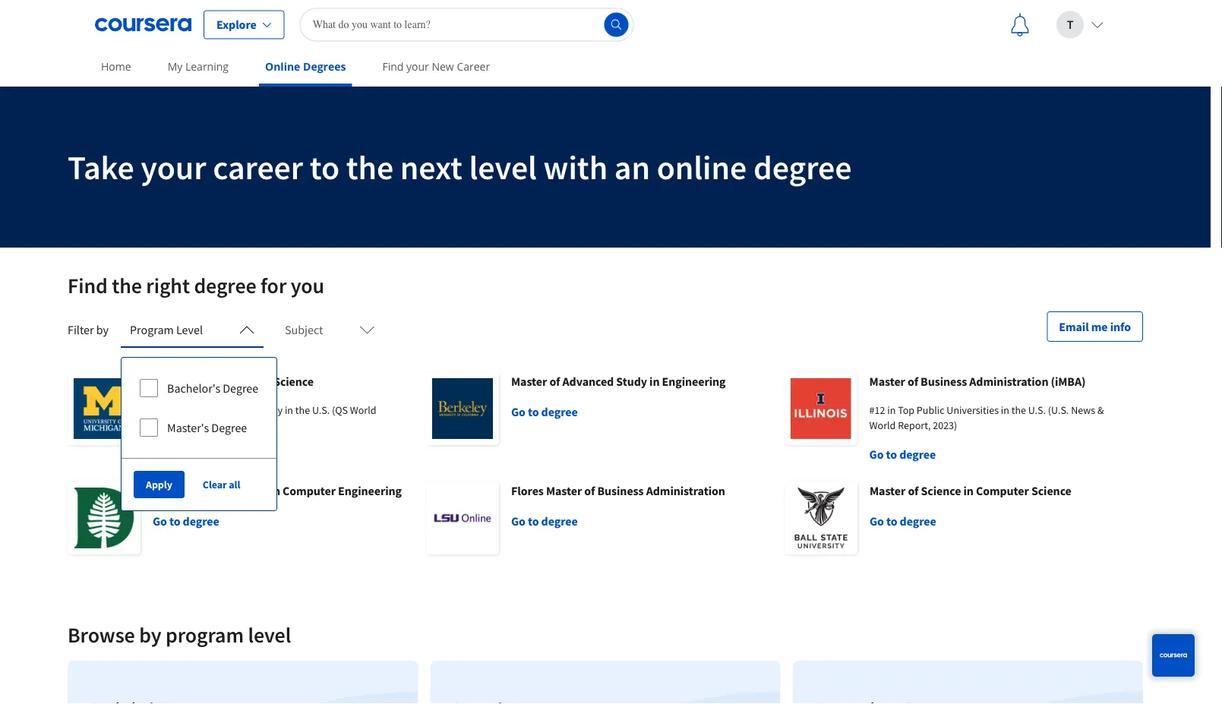 Task type: locate. For each thing, give the bounding box(es) containing it.
1 vertical spatial world
[[869, 419, 896, 432]]

go to degree down master of science in computer science
[[870, 513, 936, 529]]

your left new
[[406, 59, 429, 74]]

level right program
[[248, 622, 291, 648]]

1 vertical spatial degree
[[211, 420, 247, 435]]

email me info
[[1059, 319, 1131, 334]]

your for new
[[406, 59, 429, 74]]

of
[[191, 374, 202, 389], [549, 374, 560, 389], [908, 374, 918, 389], [191, 483, 202, 498], [584, 483, 595, 498], [908, 483, 919, 498]]

degrees
[[303, 59, 346, 74]]

master up '#12'
[[869, 374, 905, 389]]

1 horizontal spatial business
[[921, 374, 967, 389]]

#12 in top public universities in the u.s. (u.s. news & world report, 2023)
[[869, 403, 1104, 432]]

u.s.
[[312, 403, 330, 417], [1028, 403, 1046, 417]]

online
[[265, 59, 300, 74]]

level right next
[[469, 146, 537, 188]]

degree
[[753, 146, 852, 188], [194, 272, 256, 299], [541, 404, 578, 419], [183, 447, 219, 462], [899, 447, 936, 462], [183, 513, 219, 529], [541, 513, 578, 529], [900, 513, 936, 529]]

the left (u.s.
[[1012, 403, 1026, 417]]

go
[[511, 404, 526, 419], [153, 447, 167, 462], [869, 447, 884, 462], [153, 513, 167, 529], [511, 513, 526, 529], [870, 513, 884, 529]]

master down report,
[[870, 483, 906, 498]]

0 horizontal spatial level
[[248, 622, 291, 648]]

0 vertical spatial degree
[[223, 381, 258, 396]]

in right universities
[[1001, 403, 1009, 417]]

u.s. inside #1 public research university in the u.s. (qs world rankings, 2022)
[[312, 403, 330, 417]]

2 public from the left
[[917, 403, 945, 417]]

world down '#12'
[[869, 419, 896, 432]]

go to degree down actions toolbar
[[153, 513, 219, 529]]

go right ball state university image
[[870, 513, 884, 529]]

0 vertical spatial your
[[406, 59, 429, 74]]

degree for bachelor's degree
[[223, 381, 258, 396]]

university
[[238, 403, 283, 417]]

public up "rankings,"
[[165, 403, 193, 417]]

#1
[[153, 403, 163, 417]]

2023)
[[933, 419, 957, 432]]

0 horizontal spatial world
[[350, 403, 376, 417]]

go to degree down report,
[[869, 447, 936, 462]]

0 horizontal spatial computer
[[283, 483, 336, 498]]

your right take
[[141, 146, 206, 188]]

2 horizontal spatial engineering
[[662, 374, 726, 389]]

master for master of engineering in computer engineering
[[153, 483, 189, 498]]

computer down #12 in top public universities in the u.s. (u.s. news & world report, 2023)
[[976, 483, 1029, 498]]

data
[[247, 374, 271, 389]]

1 horizontal spatial world
[[869, 419, 896, 432]]

by
[[96, 322, 109, 337], [139, 622, 161, 648]]

of for master of engineering in computer engineering
[[191, 483, 202, 498]]

business
[[921, 374, 967, 389], [597, 483, 644, 498]]

1 horizontal spatial engineering
[[338, 483, 402, 498]]

1 vertical spatial find
[[68, 272, 108, 299]]

university of illinois at urbana-champaign image
[[785, 372, 857, 445]]

1 horizontal spatial public
[[917, 403, 945, 417]]

1 horizontal spatial by
[[139, 622, 161, 648]]

clear
[[203, 478, 227, 491]]

0 horizontal spatial business
[[597, 483, 644, 498]]

find up filter by
[[68, 272, 108, 299]]

0 horizontal spatial administration
[[646, 483, 725, 498]]

computer for science
[[976, 483, 1029, 498]]

None search field
[[300, 8, 634, 41]]

&
[[1098, 403, 1104, 417]]

flores
[[511, 483, 544, 498]]

master's
[[167, 420, 209, 435]]

go for flores master of business administration
[[511, 513, 526, 529]]

1 u.s. from the left
[[312, 403, 330, 417]]

1 horizontal spatial your
[[406, 59, 429, 74]]

engineering for in
[[662, 374, 726, 389]]

u.s. left (qs
[[312, 403, 330, 417]]

find left new
[[382, 59, 404, 74]]

degree down 'research' in the bottom of the page
[[211, 420, 247, 435]]

0 horizontal spatial find
[[68, 272, 108, 299]]

by right filter
[[96, 322, 109, 337]]

browse
[[68, 622, 135, 648]]

1 vertical spatial your
[[141, 146, 206, 188]]

email
[[1059, 319, 1089, 334]]

0 horizontal spatial engineering
[[204, 483, 268, 498]]

find for find your new career
[[382, 59, 404, 74]]

of left applied
[[191, 374, 202, 389]]

0 vertical spatial administration
[[969, 374, 1049, 389]]

career
[[457, 59, 490, 74]]

1 horizontal spatial u.s.
[[1028, 403, 1046, 417]]

of up top
[[908, 374, 918, 389]]

1 horizontal spatial administration
[[969, 374, 1049, 389]]

1 vertical spatial administration
[[646, 483, 725, 498]]

0 horizontal spatial by
[[96, 322, 109, 337]]

your for career
[[141, 146, 206, 188]]

to
[[310, 146, 340, 188], [528, 404, 539, 419], [169, 447, 180, 462], [886, 447, 897, 462], [169, 513, 180, 529], [528, 513, 539, 529], [886, 513, 897, 529]]

public up 2023)
[[917, 403, 945, 417]]

0 vertical spatial find
[[382, 59, 404, 74]]

for
[[261, 272, 287, 299]]

my learning link
[[162, 49, 235, 84]]

in down #12 in top public universities in the u.s. (u.s. news & world report, 2023)
[[964, 483, 974, 498]]

applied
[[204, 374, 244, 389]]

all
[[229, 478, 240, 491]]

of right the flores
[[584, 483, 595, 498]]

1 public from the left
[[165, 403, 193, 417]]

go down '#12'
[[869, 447, 884, 462]]

master
[[153, 374, 189, 389], [511, 374, 547, 389], [869, 374, 905, 389], [153, 483, 189, 498], [546, 483, 582, 498], [870, 483, 906, 498]]

1 horizontal spatial level
[[469, 146, 537, 188]]

administration
[[969, 374, 1049, 389], [646, 483, 725, 498]]

apply
[[146, 478, 172, 491]]

university of california, berkeley image
[[426, 372, 499, 445]]

your
[[406, 59, 429, 74], [141, 146, 206, 188]]

master left the "clear" at left
[[153, 483, 189, 498]]

go to degree
[[511, 404, 578, 419], [153, 447, 219, 462], [869, 447, 936, 462], [153, 513, 219, 529], [511, 513, 578, 529], [870, 513, 936, 529]]

filter
[[68, 322, 94, 337]]

master left the 'advanced'
[[511, 374, 547, 389]]

2 u.s. from the left
[[1028, 403, 1046, 417]]

universities
[[947, 403, 999, 417]]

1 vertical spatial level
[[248, 622, 291, 648]]

of down report,
[[908, 483, 919, 498]]

of for master of advanced study in engineering
[[549, 374, 560, 389]]

world right (qs
[[350, 403, 376, 417]]

master for master of applied data science
[[153, 374, 189, 389]]

email me info button
[[1047, 311, 1143, 342]]

2 computer from the left
[[976, 483, 1029, 498]]

of for master of business administration (imba)
[[908, 374, 918, 389]]

(u.s.
[[1048, 403, 1069, 417]]

master for master of advanced study in engineering
[[511, 374, 547, 389]]

your inside 'link'
[[406, 59, 429, 74]]

go to degree for master of engineering in computer engineering
[[153, 513, 219, 529]]

right
[[146, 272, 190, 299]]

my
[[168, 59, 183, 74]]

go to degree down the 'advanced'
[[511, 404, 578, 419]]

0 vertical spatial by
[[96, 322, 109, 337]]

1 vertical spatial by
[[139, 622, 161, 648]]

go for master of science in computer science
[[870, 513, 884, 529]]

find inside 'link'
[[382, 59, 404, 74]]

go down the flores
[[511, 513, 526, 529]]

info
[[1110, 319, 1131, 334]]

0 horizontal spatial public
[[165, 403, 193, 417]]

master of advanced study in engineering
[[511, 374, 726, 389]]

degree for master's degree
[[211, 420, 247, 435]]

in right university
[[285, 403, 293, 417]]

the inside #1 public research university in the u.s. (qs world rankings, 2022)
[[295, 403, 310, 417]]

0 horizontal spatial u.s.
[[312, 403, 330, 417]]

in
[[649, 374, 660, 389], [285, 403, 293, 417], [887, 403, 896, 417], [1001, 403, 1009, 417], [270, 483, 280, 498], [964, 483, 974, 498]]

flores master of business administration
[[511, 483, 725, 498]]

go to degree down the flores
[[511, 513, 578, 529]]

list
[[62, 655, 1149, 704]]

0 vertical spatial level
[[469, 146, 537, 188]]

go right university of california, berkeley image
[[511, 404, 526, 419]]

the
[[346, 146, 394, 188], [112, 272, 142, 299], [295, 403, 310, 417], [1012, 403, 1026, 417]]

by right browse
[[139, 622, 161, 648]]

1 horizontal spatial computer
[[976, 483, 1029, 498]]

computer
[[283, 483, 336, 498], [976, 483, 1029, 498]]

science
[[274, 374, 314, 389], [921, 483, 961, 498], [1031, 483, 1072, 498]]

go down apply
[[153, 513, 167, 529]]

engineering
[[662, 374, 726, 389], [204, 483, 268, 498], [338, 483, 402, 498]]

study
[[616, 374, 647, 389]]

degree
[[223, 381, 258, 396], [211, 420, 247, 435]]

go to degree down master's
[[153, 447, 219, 462]]

go for master of engineering in computer engineering
[[153, 513, 167, 529]]

filter by
[[68, 322, 109, 337]]

1 computer from the left
[[283, 483, 336, 498]]

the left right
[[112, 272, 142, 299]]

world
[[350, 403, 376, 417], [869, 419, 896, 432]]

u.s. left (u.s.
[[1028, 403, 1046, 417]]

the left (qs
[[295, 403, 310, 417]]

go for master of advanced study in engineering
[[511, 404, 526, 419]]

louisiana state university image
[[426, 482, 499, 555]]

computer right all
[[283, 483, 336, 498]]

0 horizontal spatial your
[[141, 146, 206, 188]]

public
[[165, 403, 193, 417], [917, 403, 945, 417]]

1 vertical spatial business
[[597, 483, 644, 498]]

program
[[130, 322, 174, 337]]

level
[[469, 146, 537, 188], [248, 622, 291, 648]]

browse by program level
[[68, 622, 291, 648]]

find your new career
[[382, 59, 490, 74]]

master up the '#1' at the bottom left of page
[[153, 374, 189, 389]]

in right study
[[649, 374, 660, 389]]

of left the "clear" at left
[[191, 483, 202, 498]]

find
[[382, 59, 404, 74], [68, 272, 108, 299]]

of left the 'advanced'
[[549, 374, 560, 389]]

coursera image
[[95, 13, 191, 37]]

1 horizontal spatial find
[[382, 59, 404, 74]]

degree up university
[[223, 381, 258, 396]]

top
[[898, 403, 915, 417]]

rankings,
[[153, 419, 196, 432]]

the inside #12 in top public universities in the u.s. (u.s. news & world report, 2023)
[[1012, 403, 1026, 417]]

world inside #1 public research university in the u.s. (qs world rankings, 2022)
[[350, 403, 376, 417]]

0 vertical spatial world
[[350, 403, 376, 417]]

you
[[291, 272, 324, 299]]



Task type: vqa. For each thing, say whether or not it's contained in the screenshot.
AN
yes



Task type: describe. For each thing, give the bounding box(es) containing it.
next
[[400, 146, 462, 188]]

go up apply
[[153, 447, 167, 462]]

career
[[213, 146, 303, 188]]

ball state university image
[[785, 482, 858, 555]]

(imba)
[[1051, 374, 1086, 389]]

master of business administration (imba)
[[869, 374, 1086, 389]]

(qs
[[332, 403, 348, 417]]

0 horizontal spatial science
[[274, 374, 314, 389]]

by for browse
[[139, 622, 161, 648]]

actions toolbar
[[122, 458, 277, 510]]

find for find the right degree for you
[[68, 272, 108, 299]]

dartmouth college image
[[68, 482, 141, 555]]

master's degree
[[167, 420, 247, 435]]

program level
[[130, 322, 203, 337]]

#12
[[869, 403, 885, 417]]

an
[[614, 146, 650, 188]]

with
[[544, 146, 608, 188]]

1 horizontal spatial science
[[921, 483, 961, 498]]

world inside #12 in top public universities in the u.s. (u.s. news & world report, 2023)
[[869, 419, 896, 432]]

news
[[1071, 403, 1095, 417]]

online degrees link
[[259, 49, 352, 87]]

go to degree for master of science in computer science
[[870, 513, 936, 529]]

program
[[166, 622, 244, 648]]

options list list box
[[122, 358, 277, 458]]

clear all button
[[197, 471, 246, 498]]

my learning
[[168, 59, 229, 74]]

learning
[[185, 59, 229, 74]]

find the right degree for you
[[68, 272, 324, 299]]

online degrees
[[265, 59, 346, 74]]

go to degree for flores master of business administration
[[511, 513, 578, 529]]

clear all
[[203, 478, 240, 491]]

me
[[1091, 319, 1108, 334]]

university of michigan image
[[68, 372, 141, 445]]

in inside #1 public research university in the u.s. (qs world rankings, 2022)
[[285, 403, 293, 417]]

in right all
[[270, 483, 280, 498]]

research
[[195, 403, 236, 417]]

bachelor's degree
[[167, 381, 258, 396]]

u.s. inside #12 in top public universities in the u.s. (u.s. news & world report, 2023)
[[1028, 403, 1046, 417]]

report,
[[898, 419, 931, 432]]

master right the flores
[[546, 483, 582, 498]]

engineering for computer
[[338, 483, 402, 498]]

master for master of business administration (imba)
[[869, 374, 905, 389]]

go to degree for master of advanced study in engineering
[[511, 404, 578, 419]]

public inside #12 in top public universities in the u.s. (u.s. news & world report, 2023)
[[917, 403, 945, 417]]

computer for engineering
[[283, 483, 336, 498]]

0 vertical spatial business
[[921, 374, 967, 389]]

home link
[[95, 49, 137, 84]]

of for master of applied data science
[[191, 374, 202, 389]]

apply button
[[134, 471, 184, 498]]

in right '#12'
[[887, 403, 896, 417]]

public inside #1 public research university in the u.s. (qs world rankings, 2022)
[[165, 403, 193, 417]]

advanced
[[563, 374, 614, 389]]

online
[[657, 146, 747, 188]]

the left next
[[346, 146, 394, 188]]

find your new career link
[[376, 49, 496, 84]]

2 horizontal spatial science
[[1031, 483, 1072, 498]]

master of applied data science
[[153, 374, 314, 389]]

bachelor's
[[167, 381, 220, 396]]

by for filter
[[96, 322, 109, 337]]

master of science in computer science
[[870, 483, 1072, 498]]

2022)
[[198, 419, 223, 432]]

master of engineering in computer engineering
[[153, 483, 402, 498]]

master for master of science in computer science
[[870, 483, 906, 498]]

program level button
[[121, 311, 264, 348]]

#1 public research university in the u.s. (qs world rankings, 2022)
[[153, 403, 376, 432]]

take
[[68, 146, 134, 188]]

home
[[101, 59, 131, 74]]

level
[[176, 322, 203, 337]]

new
[[432, 59, 454, 74]]

of for master of science in computer science
[[908, 483, 919, 498]]

take your career to the next level with an online degree
[[68, 146, 852, 188]]



